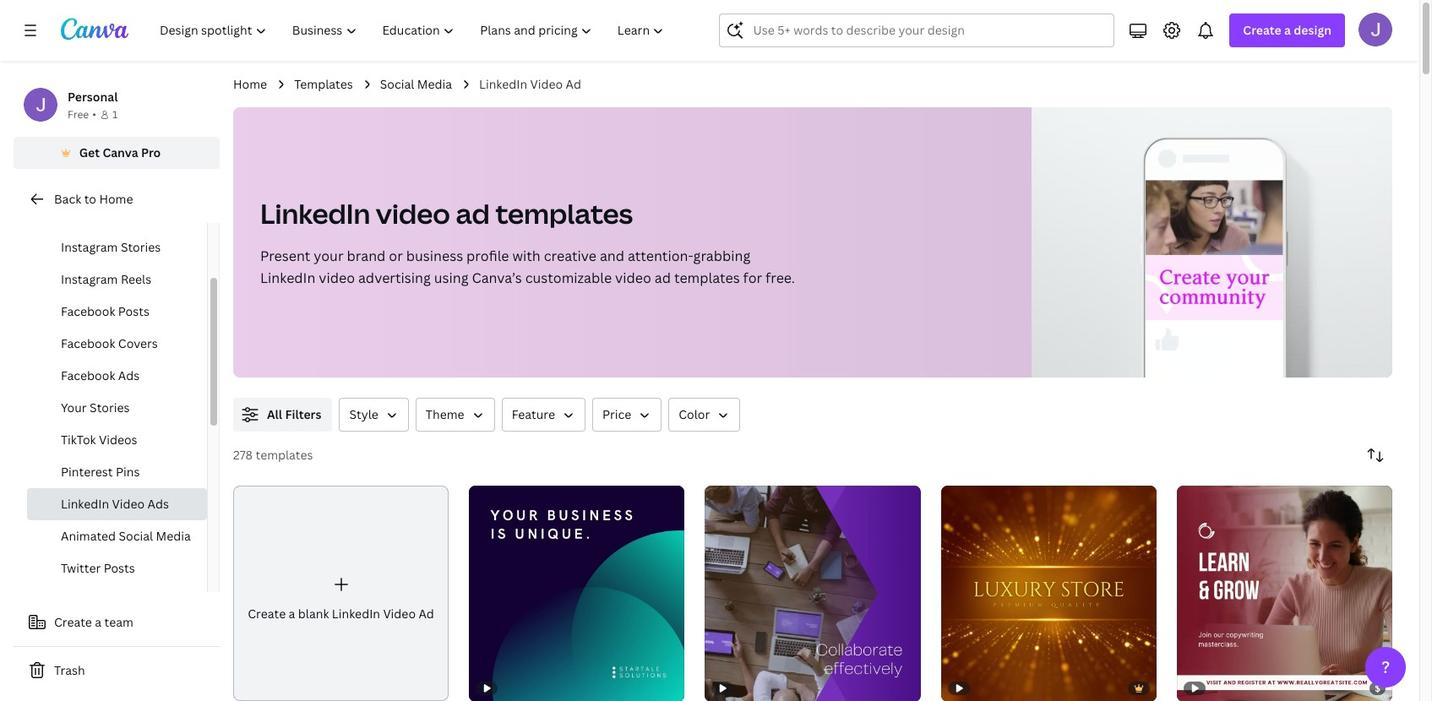 Task type: locate. For each thing, give the bounding box(es) containing it.
0 horizontal spatial home
[[99, 191, 133, 207]]

posts down reels
[[118, 303, 150, 320]]

facebook inside facebook ads link
[[61, 368, 115, 384]]

home right the to
[[99, 191, 133, 207]]

ads up animated social media
[[148, 496, 169, 512]]

reels
[[121, 271, 151, 287]]

trash link
[[14, 654, 220, 688]]

linkedin video ad templates image
[[1032, 107, 1393, 378], [1146, 180, 1284, 320]]

all filters button
[[233, 398, 333, 432]]

design
[[1294, 22, 1332, 38]]

get
[[79, 145, 100, 161]]

1 vertical spatial video
[[112, 496, 145, 512]]

style button
[[339, 398, 409, 432]]

social media
[[380, 76, 452, 92]]

stories up reels
[[121, 239, 161, 255]]

1 vertical spatial home
[[99, 191, 133, 207]]

2 facebook from the top
[[61, 336, 115, 352]]

stories down facebook ads link
[[90, 400, 130, 416]]

0 vertical spatial ads
[[118, 368, 140, 384]]

a inside dropdown button
[[1285, 22, 1291, 38]]

2 vertical spatial posts
[[104, 560, 135, 576]]

facebook for facebook ads
[[61, 368, 115, 384]]

present
[[260, 247, 311, 265]]

linkedin video ad
[[479, 76, 582, 92]]

free •
[[68, 107, 96, 122]]

2 vertical spatial templates
[[256, 447, 313, 463]]

278
[[233, 447, 253, 463]]

create left blank
[[248, 606, 286, 622]]

videos
[[99, 432, 137, 448]]

video for ads
[[112, 496, 145, 512]]

facebook up facebook ads
[[61, 336, 115, 352]]

0 horizontal spatial media
[[156, 528, 191, 544]]

ad down the "attention-"
[[655, 269, 671, 287]]

0 horizontal spatial social
[[119, 528, 153, 544]]

instagram stories link
[[27, 232, 207, 264]]

templates
[[496, 195, 633, 232], [674, 269, 740, 287], [256, 447, 313, 463]]

0 vertical spatial instagram
[[61, 207, 118, 223]]

tiktok videos link
[[27, 424, 207, 456]]

brand
[[347, 247, 386, 265]]

templates up creative
[[496, 195, 633, 232]]

all
[[267, 407, 282, 423]]

a left team in the left of the page
[[95, 614, 102, 631]]

0 vertical spatial posts
[[121, 207, 152, 223]]

0 vertical spatial ad
[[566, 76, 582, 92]]

create
[[1244, 22, 1282, 38], [248, 606, 286, 622], [54, 614, 92, 631]]

top level navigation element
[[149, 14, 679, 47]]

0 horizontal spatial a
[[95, 614, 102, 631]]

filters
[[285, 407, 322, 423]]

linkedin video ad templates
[[260, 195, 633, 232]]

1 instagram from the top
[[61, 207, 118, 223]]

1 horizontal spatial video
[[376, 195, 450, 232]]

1 facebook from the top
[[61, 303, 115, 320]]

create a blank linkedin video ad element
[[233, 486, 449, 702]]

a left blank
[[289, 606, 295, 622]]

2 horizontal spatial video
[[615, 269, 652, 287]]

theme button
[[416, 398, 495, 432]]

1 horizontal spatial video
[[383, 606, 416, 622]]

facebook
[[61, 303, 115, 320], [61, 336, 115, 352], [61, 368, 115, 384]]

get canva pro
[[79, 145, 161, 161]]

templates down all filters button
[[256, 447, 313, 463]]

instagram
[[61, 207, 118, 223], [61, 239, 118, 255], [61, 271, 118, 287]]

0 vertical spatial home
[[233, 76, 267, 92]]

0 horizontal spatial ads
[[118, 368, 140, 384]]

0 horizontal spatial ad
[[419, 606, 434, 622]]

2 vertical spatial facebook
[[61, 368, 115, 384]]

attention-
[[628, 247, 694, 265]]

a for team
[[95, 614, 102, 631]]

0 vertical spatial facebook
[[61, 303, 115, 320]]

1 vertical spatial templates
[[674, 269, 740, 287]]

twitter posts
[[61, 560, 135, 576]]

ads down covers
[[118, 368, 140, 384]]

1 vertical spatial ads
[[148, 496, 169, 512]]

pinterest
[[61, 464, 113, 480]]

social up twitter posts link
[[119, 528, 153, 544]]

stories for instagram stories
[[121, 239, 161, 255]]

for
[[743, 269, 763, 287]]

1 vertical spatial facebook
[[61, 336, 115, 352]]

0 vertical spatial templates
[[496, 195, 633, 232]]

facebook up your stories
[[61, 368, 115, 384]]

ad
[[566, 76, 582, 92], [419, 606, 434, 622]]

your stories link
[[27, 392, 207, 424]]

pins
[[116, 464, 140, 480]]

2 instagram from the top
[[61, 239, 118, 255]]

templates down grabbing
[[674, 269, 740, 287]]

home link
[[233, 75, 267, 94]]

media down top level navigation element
[[417, 76, 452, 92]]

or
[[389, 247, 403, 265]]

0 vertical spatial media
[[417, 76, 452, 92]]

home left 'templates'
[[233, 76, 267, 92]]

social
[[380, 76, 414, 92], [119, 528, 153, 544]]

0 vertical spatial social
[[380, 76, 414, 92]]

grabbing
[[694, 247, 751, 265]]

posts down animated social media link in the left of the page
[[104, 560, 135, 576]]

to
[[84, 191, 96, 207]]

2 horizontal spatial templates
[[674, 269, 740, 287]]

posts up instagram stories link at left
[[121, 207, 152, 223]]

linkedin
[[479, 76, 528, 92], [260, 195, 370, 232], [260, 269, 316, 287], [61, 496, 109, 512], [332, 606, 380, 622]]

1 vertical spatial instagram
[[61, 239, 118, 255]]

3 instagram from the top
[[61, 271, 118, 287]]

1
[[112, 107, 118, 122]]

1 horizontal spatial ad
[[566, 76, 582, 92]]

back
[[54, 191, 81, 207]]

back to home
[[54, 191, 133, 207]]

facebook inside facebook covers link
[[61, 336, 115, 352]]

1 vertical spatial ad
[[419, 606, 434, 622]]

linkedin inside present your brand or business profile with creative and attention-grabbing linkedin video advertising using canva's customizable video ad templates for free.
[[260, 269, 316, 287]]

1 vertical spatial posts
[[118, 303, 150, 320]]

0 vertical spatial video
[[530, 76, 563, 92]]

facebook down instagram reels
[[61, 303, 115, 320]]

0 vertical spatial stories
[[121, 239, 161, 255]]

and
[[600, 247, 625, 265]]

1 vertical spatial social
[[119, 528, 153, 544]]

3 facebook from the top
[[61, 368, 115, 384]]

pinterest pins
[[61, 464, 140, 480]]

templates link
[[294, 75, 353, 94]]

0 horizontal spatial ad
[[456, 195, 490, 232]]

2 vertical spatial instagram
[[61, 271, 118, 287]]

ad up profile
[[456, 195, 490, 232]]

2 horizontal spatial create
[[1244, 22, 1282, 38]]

a inside button
[[95, 614, 102, 631]]

home
[[233, 76, 267, 92], [99, 191, 133, 207]]

video
[[530, 76, 563, 92], [112, 496, 145, 512], [383, 606, 416, 622]]

facebook posts link
[[27, 296, 207, 328]]

templates
[[294, 76, 353, 92]]

1 vertical spatial ad
[[655, 269, 671, 287]]

creative
[[544, 247, 597, 265]]

stories
[[121, 239, 161, 255], [90, 400, 130, 416]]

get canva pro button
[[14, 137, 220, 169]]

instagram for instagram reels
[[61, 271, 118, 287]]

video down your
[[319, 269, 355, 287]]

facebook inside facebook posts link
[[61, 303, 115, 320]]

social down top level navigation element
[[380, 76, 414, 92]]

twitter posts link
[[27, 553, 207, 585]]

a left design
[[1285, 22, 1291, 38]]

ad inside present your brand or business profile with creative and attention-grabbing linkedin video advertising using canva's customizable video ad templates for free.
[[655, 269, 671, 287]]

1 horizontal spatial ad
[[655, 269, 671, 287]]

tiktok videos
[[61, 432, 137, 448]]

media
[[417, 76, 452, 92], [156, 528, 191, 544]]

templates inside present your brand or business profile with creative and attention-grabbing linkedin video advertising using canva's customizable video ad templates for free.
[[674, 269, 740, 287]]

1 horizontal spatial create
[[248, 606, 286, 622]]

ad
[[456, 195, 490, 232], [655, 269, 671, 287]]

linkedin for linkedin video ad
[[479, 76, 528, 92]]

linkedin for linkedin video ads
[[61, 496, 109, 512]]

create inside dropdown button
[[1244, 22, 1282, 38]]

create for create a blank linkedin video ad
[[248, 606, 286, 622]]

create inside button
[[54, 614, 92, 631]]

2 horizontal spatial video
[[530, 76, 563, 92]]

1 horizontal spatial templates
[[496, 195, 633, 232]]

customizable
[[525, 269, 612, 287]]

0 horizontal spatial video
[[319, 269, 355, 287]]

create a design
[[1244, 22, 1332, 38]]

0 horizontal spatial video
[[112, 496, 145, 512]]

video up or
[[376, 195, 450, 232]]

1 vertical spatial media
[[156, 528, 191, 544]]

Search search field
[[753, 14, 1104, 46]]

facebook posts
[[61, 303, 150, 320]]

1 horizontal spatial home
[[233, 76, 267, 92]]

2 horizontal spatial a
[[1285, 22, 1291, 38]]

1 vertical spatial stories
[[90, 400, 130, 416]]

ads inside facebook ads link
[[118, 368, 140, 384]]

instagram stories
[[61, 239, 161, 255]]

None search field
[[720, 14, 1115, 47]]

a
[[1285, 22, 1291, 38], [289, 606, 295, 622], [95, 614, 102, 631]]

create left team in the left of the page
[[54, 614, 92, 631]]

video down and
[[615, 269, 652, 287]]

0 horizontal spatial create
[[54, 614, 92, 631]]

1 horizontal spatial a
[[289, 606, 295, 622]]

posts for facebook posts
[[118, 303, 150, 320]]

with
[[513, 247, 541, 265]]

create left design
[[1244, 22, 1282, 38]]

create for create a team
[[54, 614, 92, 631]]

media up twitter posts link
[[156, 528, 191, 544]]

2 vertical spatial video
[[383, 606, 416, 622]]



Task type: vqa. For each thing, say whether or not it's contained in the screenshot.
Last 90 days's days
no



Task type: describe. For each thing, give the bounding box(es) containing it.
free
[[68, 107, 89, 122]]

facebook ads link
[[27, 360, 207, 392]]

instagram posts link
[[27, 199, 207, 232]]

instagram reels
[[61, 271, 151, 287]]

price
[[603, 407, 632, 423]]

video for ad
[[530, 76, 563, 92]]

video inside create a blank linkedin video ad element
[[383, 606, 416, 622]]

$
[[1375, 682, 1381, 695]]

instagram for instagram posts
[[61, 207, 118, 223]]

instagram for instagram stories
[[61, 239, 118, 255]]

theme
[[426, 407, 465, 423]]

ad inside create a blank linkedin video ad element
[[419, 606, 434, 622]]

create a design button
[[1230, 14, 1346, 47]]

price button
[[593, 398, 662, 432]]

your
[[314, 247, 344, 265]]

trash
[[54, 663, 85, 679]]

1 horizontal spatial media
[[417, 76, 452, 92]]

1 horizontal spatial ads
[[148, 496, 169, 512]]

278 templates
[[233, 447, 313, 463]]

color
[[679, 407, 710, 423]]

0 vertical spatial ad
[[456, 195, 490, 232]]

your
[[61, 400, 87, 416]]

color button
[[669, 398, 741, 432]]

animated social media
[[61, 528, 191, 544]]

business
[[406, 247, 463, 265]]

posts for instagram posts
[[121, 207, 152, 223]]

back to home link
[[14, 183, 220, 216]]

style
[[349, 407, 379, 423]]

create for create a design
[[1244, 22, 1282, 38]]

a for design
[[1285, 22, 1291, 38]]

free.
[[766, 269, 795, 287]]

pro
[[141, 145, 161, 161]]

animated social media link
[[27, 521, 207, 553]]

linkedin for linkedin video ad templates
[[260, 195, 370, 232]]

profile
[[467, 247, 509, 265]]

covers
[[118, 336, 158, 352]]

animated
[[61, 528, 116, 544]]

jacob simon image
[[1359, 13, 1393, 46]]

canva's
[[472, 269, 522, 287]]

create a team button
[[14, 606, 220, 640]]

advertising
[[358, 269, 431, 287]]

twitter
[[61, 560, 101, 576]]

1 horizontal spatial social
[[380, 76, 414, 92]]

instagram posts
[[61, 207, 152, 223]]

tiktok
[[61, 432, 96, 448]]

linkedin inside create a blank linkedin video ad element
[[332, 606, 380, 622]]

feature button
[[502, 398, 586, 432]]

stories for your stories
[[90, 400, 130, 416]]

•
[[92, 107, 96, 122]]

linkedin video ads
[[61, 496, 169, 512]]

facebook covers link
[[27, 328, 207, 360]]

your stories
[[61, 400, 130, 416]]

Sort by button
[[1359, 439, 1393, 472]]

blank
[[298, 606, 329, 622]]

team
[[104, 614, 133, 631]]

create a team
[[54, 614, 133, 631]]

create a blank linkedin video ad link
[[233, 486, 449, 702]]

instagram reels link
[[27, 264, 207, 296]]

posts for twitter posts
[[104, 560, 135, 576]]

feature
[[512, 407, 555, 423]]

canva
[[103, 145, 138, 161]]

all filters
[[267, 407, 322, 423]]

facebook for facebook posts
[[61, 303, 115, 320]]

using
[[434, 269, 469, 287]]

personal
[[68, 89, 118, 105]]

a for blank
[[289, 606, 295, 622]]

create a blank linkedin video ad
[[248, 606, 434, 622]]

facebook for facebook covers
[[61, 336, 115, 352]]

0 horizontal spatial templates
[[256, 447, 313, 463]]

facebook ads
[[61, 368, 140, 384]]

present your brand or business profile with creative and attention-grabbing linkedin video advertising using canva's customizable video ad templates for free.
[[260, 247, 795, 287]]

pinterest pins link
[[27, 456, 207, 489]]

facebook covers
[[61, 336, 158, 352]]

social media link
[[380, 75, 452, 94]]



